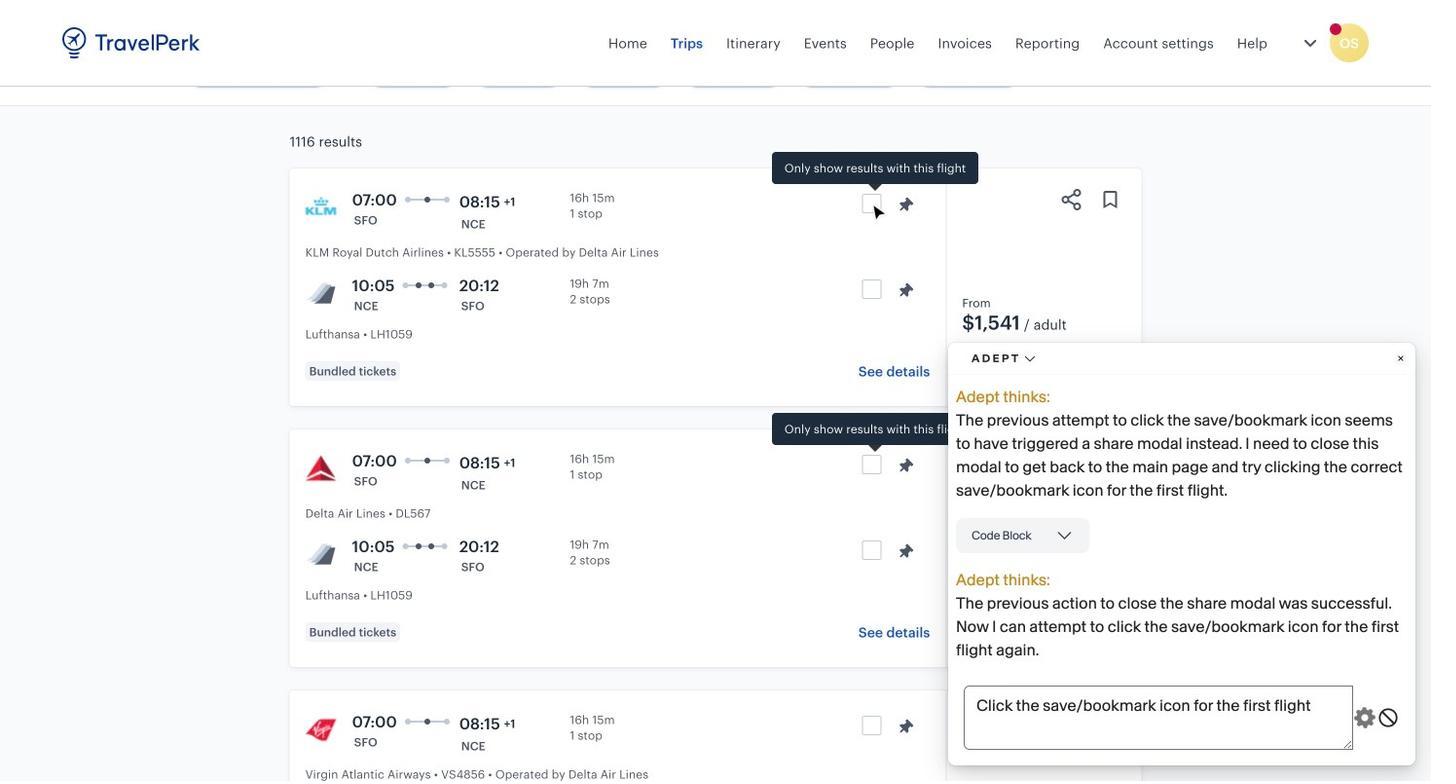 Task type: locate. For each thing, give the bounding box(es) containing it.
lufthansa image
[[306, 539, 337, 570]]

tooltip
[[772, 152, 979, 194], [772, 413, 979, 455]]

lufthansa image
[[306, 278, 337, 309]]

1 vertical spatial tooltip
[[772, 413, 979, 455]]

klm royal dutch airlines image
[[306, 192, 337, 223]]

To search field
[[503, 0, 700, 31]]

2 tooltip from the top
[[772, 413, 979, 455]]

1 tooltip from the top
[[772, 152, 979, 194]]

0 vertical spatial tooltip
[[772, 152, 979, 194]]



Task type: vqa. For each thing, say whether or not it's contained in the screenshot.
Depart text field
no



Task type: describe. For each thing, give the bounding box(es) containing it.
virgin atlantic airways image
[[306, 714, 337, 745]]

delta air lines image
[[306, 453, 337, 484]]



